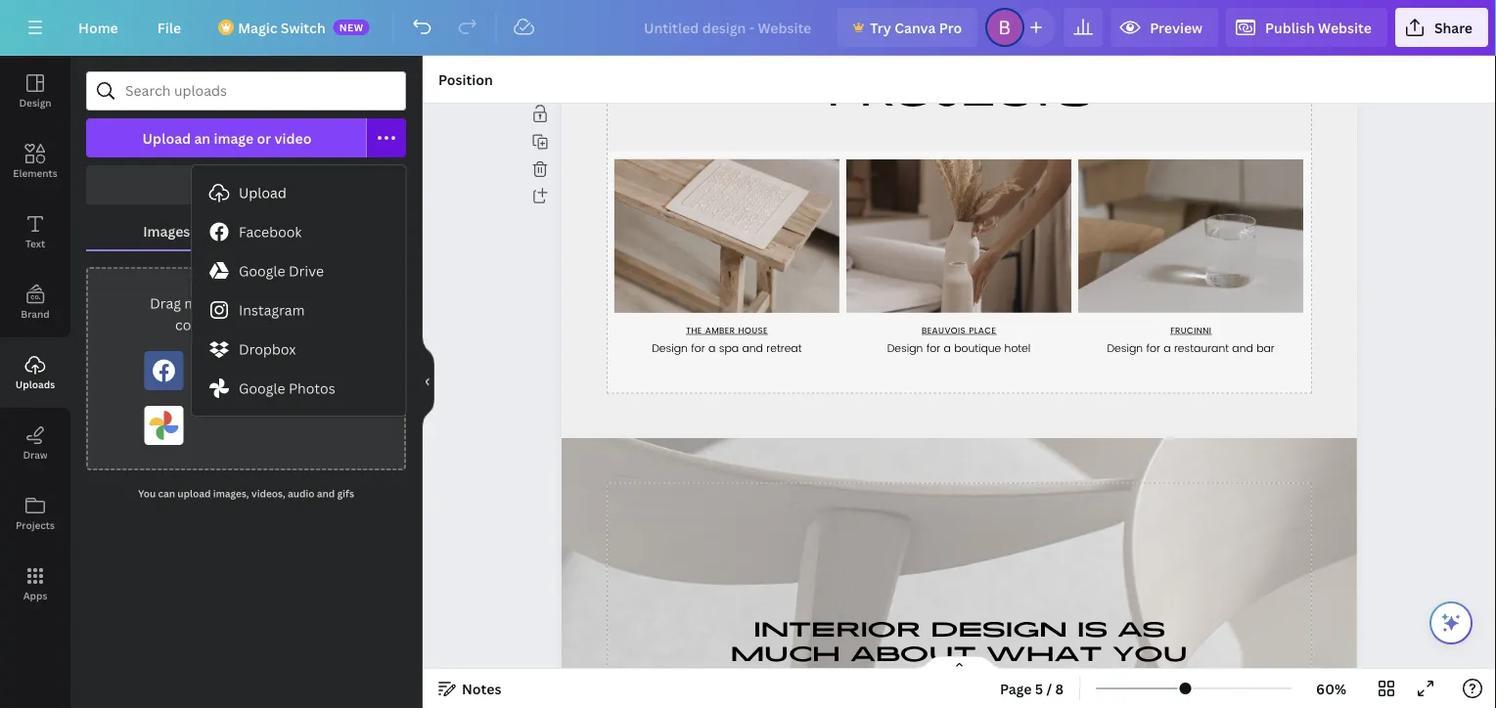 Task type: vqa. For each thing, say whether or not it's contained in the screenshot.
Draw
yes



Task type: locate. For each thing, give the bounding box(es) containing it.
facebook
[[239, 223, 302, 241]]

2 google from the top
[[239, 379, 285, 398]]

1 horizontal spatial upload
[[239, 183, 287, 202]]

account...
[[252, 316, 317, 334]]

for down the
[[691, 341, 705, 359]]

design for a restaurant and bar
[[1107, 341, 1275, 359]]

1 horizontal spatial you
[[1112, 642, 1188, 666]]

here
[[228, 294, 258, 313]]

interior
[[754, 617, 921, 641]]

upload
[[142, 129, 191, 147], [239, 183, 287, 202]]

beauvois
[[922, 324, 966, 338]]

google drive
[[239, 262, 324, 280]]

put
[[838, 667, 909, 691], [1033, 692, 1104, 709]]

magic switch
[[238, 18, 326, 37]]

2 for from the left
[[927, 341, 941, 359]]

upload up account...
[[279, 294, 325, 313]]

1 vertical spatial or
[[328, 294, 342, 313]]

hide image
[[422, 335, 435, 429]]

record yourself button
[[86, 165, 406, 205]]

0 horizontal spatial upload
[[178, 487, 211, 501]]

instagram
[[239, 301, 305, 320]]

audio
[[288, 487, 315, 501]]

1 vertical spatial as
[[764, 692, 812, 709]]

image
[[214, 129, 254, 147]]

is
[[1077, 617, 1108, 641]]

a right 5
[[1047, 667, 1072, 691]]

share button
[[1395, 8, 1489, 47]]

design for design for a spa and retreat
[[652, 341, 688, 359]]

share
[[1435, 18, 1473, 37]]

google for google drive
[[239, 262, 285, 280]]

you up space
[[1112, 642, 1188, 666]]

design
[[19, 96, 51, 109], [652, 341, 688, 359], [887, 341, 923, 359], [1107, 341, 1143, 359]]

google for google photos
[[239, 379, 285, 398]]

1 vertical spatial an
[[233, 316, 249, 334]]

and for bar
[[1233, 341, 1254, 359]]

for down beauvois
[[927, 341, 941, 359]]

uploads button
[[0, 338, 70, 408]]

and
[[742, 341, 763, 359], [1233, 341, 1254, 359], [317, 487, 335, 501]]

design button
[[0, 56, 70, 126]]

drag media here to upload or connect an account...
[[150, 294, 342, 334]]

0 vertical spatial upload
[[279, 294, 325, 313]]

a down beauvois
[[944, 341, 951, 359]]

0 horizontal spatial an
[[194, 129, 211, 147]]

as down don't at the bottom of page
[[764, 692, 812, 709]]

1 google from the top
[[239, 262, 285, 280]]

upload up 'facebook'
[[239, 183, 287, 202]]

text
[[25, 237, 45, 250]]

0 horizontal spatial you
[[948, 692, 1023, 709]]

for
[[691, 341, 705, 359], [927, 341, 941, 359], [1146, 341, 1161, 359]]

upload for upload
[[239, 183, 287, 202]]

canva assistant image
[[1440, 612, 1463, 635]]

inside
[[919, 667, 1037, 691]]

upload left the image
[[142, 129, 191, 147]]

1 vertical spatial google
[[239, 379, 285, 398]]

a left spa
[[709, 341, 716, 359]]

what down 'about'
[[822, 692, 938, 709]]

upload right can
[[178, 487, 211, 501]]

2 horizontal spatial for
[[1146, 341, 1161, 359]]

0 horizontal spatial upload
[[142, 129, 191, 147]]

0 vertical spatial google
[[239, 262, 285, 280]]

you
[[138, 487, 156, 501]]

an down here
[[233, 316, 249, 334]]

record
[[193, 176, 241, 194]]

and left bar
[[1233, 341, 1254, 359]]

1 horizontal spatial an
[[233, 316, 249, 334]]

projects
[[828, 78, 1091, 111]]

upload inside upload an image or video button
[[142, 129, 191, 147]]

star
[[940, 50, 1071, 83]]

upload for upload an image or video
[[142, 129, 191, 147]]

an
[[194, 129, 211, 147], [233, 316, 249, 334]]

for left restaurant
[[1146, 341, 1161, 359]]

or left video
[[257, 129, 271, 147]]

new
[[339, 21, 364, 34]]

google inside google photos button
[[239, 379, 285, 398]]

google up to
[[239, 262, 285, 280]]

1 vertical spatial upload
[[178, 487, 211, 501]]

a
[[709, 341, 716, 359], [944, 341, 951, 359], [1164, 341, 1171, 359], [1047, 667, 1072, 691]]

and down house
[[742, 341, 763, 359]]

0 vertical spatial what
[[986, 642, 1102, 666]]

elements button
[[0, 126, 70, 197]]

google drive button
[[192, 252, 406, 291]]

magic
[[238, 18, 277, 37]]

1 vertical spatial what
[[822, 692, 938, 709]]

1 horizontal spatial and
[[742, 341, 763, 359]]

an left the image
[[194, 129, 211, 147]]

1 horizontal spatial put
[[1033, 692, 1104, 709]]

google photos
[[239, 379, 335, 398]]

1 vertical spatial put
[[1033, 692, 1104, 709]]

0 vertical spatial an
[[194, 129, 211, 147]]

0 vertical spatial or
[[257, 129, 271, 147]]

upload inside the drag media here to upload or connect an account...
[[279, 294, 325, 313]]

0 horizontal spatial as
[[764, 692, 812, 709]]

0 vertical spatial upload
[[142, 129, 191, 147]]

0 horizontal spatial or
[[257, 129, 271, 147]]

or
[[257, 129, 271, 147], [328, 294, 342, 313]]

upload inside upload button
[[239, 183, 287, 202]]

switch
[[281, 18, 326, 37]]

as right the is
[[1118, 617, 1166, 641]]

record yourself
[[193, 176, 299, 194]]

1 horizontal spatial what
[[986, 642, 1102, 666]]

google inside google drive button
[[239, 262, 285, 280]]

and left gifs
[[317, 487, 335, 501]]

interior design is as much about what you don't put inside a space as what you put in.
[[718, 617, 1201, 709]]

or down google drive button
[[328, 294, 342, 313]]

you down inside
[[948, 692, 1023, 709]]

videos
[[304, 222, 349, 240]]

upload
[[279, 294, 325, 313], [178, 487, 211, 501]]

publish
[[1266, 18, 1315, 37]]

a down frucinni
[[1164, 341, 1171, 359]]

design left restaurant
[[1107, 341, 1143, 359]]

0 horizontal spatial what
[[822, 692, 938, 709]]

as
[[1118, 617, 1166, 641], [764, 692, 812, 709]]

5
[[1035, 680, 1043, 698]]

design up elements button
[[19, 96, 51, 109]]

file
[[157, 18, 181, 37]]

what up "/"
[[986, 642, 1102, 666]]

publish website
[[1266, 18, 1372, 37]]

design for design for a restaurant and bar
[[1107, 341, 1143, 359]]

google down dropbox
[[239, 379, 285, 398]]

images,
[[213, 487, 249, 501]]

a for restaurant
[[1164, 341, 1171, 359]]

0 vertical spatial as
[[1118, 617, 1166, 641]]

1 vertical spatial upload
[[239, 183, 287, 202]]

0 horizontal spatial for
[[691, 341, 705, 359]]

/
[[1047, 680, 1052, 698]]

connect
[[175, 316, 229, 334]]

3 for from the left
[[1146, 341, 1161, 359]]

show pages image
[[913, 656, 1007, 671]]

restaurant
[[1174, 341, 1229, 359]]

1 horizontal spatial for
[[927, 341, 941, 359]]

draw button
[[0, 408, 70, 479]]

menu
[[192, 165, 406, 416]]

1 horizontal spatial or
[[328, 294, 342, 313]]

apps button
[[0, 549, 70, 619]]

2 horizontal spatial and
[[1233, 341, 1254, 359]]

in.
[[1114, 692, 1155, 709]]

design inside button
[[19, 96, 51, 109]]

a inside interior design is as much about what you don't put inside a space as what you put in.
[[1047, 667, 1072, 691]]

design down the
[[652, 341, 688, 359]]

1 horizontal spatial upload
[[279, 294, 325, 313]]

my star projects
[[828, 50, 1091, 111]]

design down beauvois
[[887, 341, 923, 359]]

0 vertical spatial put
[[838, 667, 909, 691]]

google photos button
[[192, 369, 406, 408]]

you
[[1112, 642, 1188, 666], [948, 692, 1023, 709]]

1 for from the left
[[691, 341, 705, 359]]

1 horizontal spatial as
[[1118, 617, 1166, 641]]

draw
[[23, 448, 48, 461]]



Task type: describe. For each thing, give the bounding box(es) containing it.
retreat
[[767, 341, 802, 359]]

to
[[261, 294, 275, 313]]

upload an image or video button
[[86, 118, 367, 158]]

design for design for a boutique hotel
[[887, 341, 923, 359]]

spa
[[719, 341, 739, 359]]

dropbox
[[239, 340, 296, 359]]

you can upload images, videos, audio and gifs
[[138, 487, 354, 501]]

don't
[[718, 667, 828, 691]]

0 horizontal spatial put
[[838, 667, 909, 691]]

design for a boutique hotel
[[887, 341, 1031, 359]]

projects
[[16, 519, 55, 532]]

pro
[[939, 18, 962, 37]]

for for restaurant
[[1146, 341, 1161, 359]]

upload button
[[192, 173, 406, 212]]

home
[[78, 18, 118, 37]]

notes button
[[431, 673, 509, 705]]

preview button
[[1111, 8, 1219, 47]]

0 horizontal spatial and
[[317, 487, 335, 501]]

Search uploads search field
[[125, 72, 393, 110]]

for for boutique
[[927, 341, 941, 359]]

projects button
[[0, 479, 70, 549]]

website
[[1318, 18, 1372, 37]]

hotel
[[1005, 341, 1031, 359]]

page 5 / 8
[[1000, 680, 1064, 698]]

home link
[[63, 8, 134, 47]]

place
[[969, 324, 997, 338]]

position button
[[431, 64, 501, 95]]

house
[[739, 324, 768, 338]]

yourself
[[244, 176, 299, 194]]

preview
[[1150, 18, 1203, 37]]

frucinni
[[1171, 324, 1212, 338]]

for for spa
[[691, 341, 705, 359]]

page 5 / 8 button
[[992, 673, 1072, 705]]

60% button
[[1300, 673, 1363, 705]]

brand button
[[0, 267, 70, 338]]

an inside upload an image or video button
[[194, 129, 211, 147]]

canva
[[895, 18, 936, 37]]

the
[[686, 324, 702, 338]]

can
[[158, 487, 175, 501]]

8
[[1056, 680, 1064, 698]]

try canva pro button
[[837, 8, 978, 47]]

images button
[[86, 212, 247, 250]]

design
[[931, 617, 1067, 641]]

videos button
[[247, 212, 406, 250]]

file button
[[142, 8, 197, 47]]

videos,
[[251, 487, 285, 501]]

video
[[274, 129, 312, 147]]

0 vertical spatial you
[[1112, 642, 1188, 666]]

gifs
[[337, 487, 354, 501]]

page
[[1000, 680, 1032, 698]]

and for retreat
[[742, 341, 763, 359]]

60%
[[1316, 680, 1347, 698]]

amber
[[705, 324, 736, 338]]

notes
[[462, 680, 502, 698]]

apps
[[23, 589, 47, 602]]

a for spa
[[709, 341, 716, 359]]

facebook button
[[192, 212, 406, 252]]

my
[[849, 50, 926, 83]]

dropbox button
[[192, 330, 406, 369]]

boutique
[[954, 341, 1002, 359]]

upload an image or video
[[142, 129, 312, 147]]

about
[[851, 642, 976, 666]]

publish website button
[[1226, 8, 1388, 47]]

a for boutique
[[944, 341, 951, 359]]

side panel tab list
[[0, 56, 70, 619]]

or inside button
[[257, 129, 271, 147]]

drag
[[150, 294, 181, 313]]

drive
[[289, 262, 324, 280]]

the amber house
[[686, 324, 768, 338]]

much
[[731, 642, 841, 666]]

photos
[[289, 379, 335, 398]]

bar
[[1257, 341, 1275, 359]]

uploads
[[16, 378, 55, 391]]

main menu bar
[[0, 0, 1496, 56]]

design for a spa and retreat
[[652, 341, 802, 359]]

position
[[438, 70, 493, 89]]

menu containing upload
[[192, 165, 406, 416]]

elements
[[13, 166, 57, 180]]

beauvois place
[[922, 324, 997, 338]]

an inside the drag media here to upload or connect an account...
[[233, 316, 249, 334]]

or inside the drag media here to upload or connect an account...
[[328, 294, 342, 313]]

design for design
[[19, 96, 51, 109]]

1 vertical spatial you
[[948, 692, 1023, 709]]

instagram button
[[192, 291, 406, 330]]

Design title text field
[[628, 8, 829, 47]]

media
[[184, 294, 225, 313]]

text button
[[0, 197, 70, 267]]

try
[[870, 18, 891, 37]]



